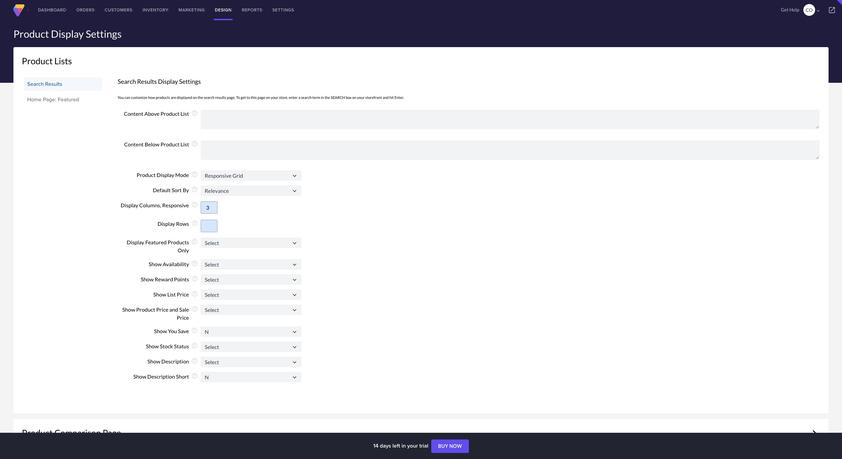 Task type: vqa. For each thing, say whether or not it's contained in the screenshot.
seventh  from the top of the page
yes



Task type: describe. For each thing, give the bounding box(es) containing it.
help_outline inside show reward points help_outline
[[191, 275, 198, 282]]

and inside show product price and sale price help_outline
[[170, 306, 178, 312]]

2 vertical spatial settings
[[179, 78, 201, 85]]

sort
[[172, 187, 182, 193]]

0 vertical spatial featured
[[58, 96, 79, 103]]

help_outline inside show list price help_outline
[[191, 290, 198, 297]]

display rows help_outline
[[158, 220, 198, 227]]

2 on from the left
[[266, 95, 270, 100]]

points
[[174, 276, 189, 282]]

page
[[258, 95, 265, 100]]

show for show you save help_outline
[[154, 328, 167, 334]]

customers
[[105, 7, 133, 13]]

get help
[[782, 7, 800, 12]]

above
[[145, 110, 160, 117]]

show availability help_outline
[[149, 260, 198, 267]]

to
[[236, 95, 240, 100]]

results
[[215, 95, 226, 100]]

description for help_outline
[[162, 358, 189, 364]]

product display mode help_outline
[[137, 171, 198, 178]]

stock
[[160, 343, 173, 349]]

comparison
[[54, 427, 101, 438]]

rows
[[176, 220, 189, 227]]

product inside content above product list help_outline
[[161, 110, 180, 117]]

expand_more
[[810, 427, 821, 439]]

reward
[[155, 276, 173, 282]]

1 search from the left
[[204, 95, 215, 100]]

1 vertical spatial settings
[[86, 28, 122, 40]]

home page: featured link
[[27, 94, 99, 105]]

search results display settings
[[118, 78, 201, 85]]

help_outline inside show stock status help_outline
[[191, 342, 198, 349]]

help_outline inside product display mode help_outline
[[191, 171, 198, 178]]

display inside display rows help_outline
[[158, 220, 175, 227]]


[[816, 8, 822, 14]]

are
[[171, 95, 176, 100]]

dashboard link
[[33, 0, 71, 20]]

help_outline inside content below product list help_outline
[[191, 140, 198, 147]]

search
[[331, 95, 345, 100]]

buy now link
[[432, 440, 469, 453]]

search for search results display settings
[[118, 78, 136, 85]]

help
[[790, 7, 800, 12]]

product inside show product price and sale price help_outline
[[136, 306, 155, 312]]

help_outline inside show product price and sale price help_outline
[[191, 305, 198, 312]]

box
[[346, 95, 352, 100]]

short
[[176, 373, 189, 380]]

term
[[313, 95, 321, 100]]

responsive
[[162, 202, 189, 208]]

content below product list help_outline
[[124, 140, 198, 147]]

display inside product display mode help_outline
[[157, 172, 174, 178]]

a
[[299, 95, 301, 100]]

mode
[[175, 172, 189, 178]]

can
[[125, 95, 130, 100]]

 link
[[823, 0, 843, 20]]

0 horizontal spatial you
[[118, 95, 124, 100]]

help_outline inside display rows help_outline
[[191, 220, 198, 227]]

show you save help_outline
[[154, 327, 198, 334]]

search results
[[27, 80, 62, 88]]

show description short help_outline
[[134, 373, 198, 380]]

2 search from the left
[[301, 95, 312, 100]]

1 on from the left
[[193, 95, 197, 100]]

0 horizontal spatial your
[[271, 95, 278, 100]]

price for help_outline
[[177, 291, 189, 297]]

content above product list help_outline
[[124, 110, 198, 117]]

buy now
[[439, 443, 463, 449]]

orders
[[76, 7, 95, 13]]

store,
[[279, 95, 288, 100]]

1 horizontal spatial your
[[357, 95, 365, 100]]

get
[[241, 95, 246, 100]]


[[829, 6, 837, 14]]

now
[[450, 443, 463, 449]]

by
[[183, 187, 189, 193]]

page.
[[227, 95, 236, 100]]

enter.
[[395, 95, 404, 100]]

featured inside display featured products only help_outline
[[145, 239, 167, 245]]

page:
[[43, 96, 56, 103]]

 for display featured products only help_outline
[[291, 240, 298, 247]]

left
[[393, 442, 401, 450]]

get
[[782, 7, 789, 12]]

only
[[178, 247, 189, 253]]

displayed
[[177, 95, 192, 100]]

list inside show list price help_outline
[[167, 291, 176, 297]]

1 horizontal spatial and
[[383, 95, 389, 100]]

lists
[[54, 56, 72, 66]]

2 horizontal spatial your
[[408, 442, 418, 450]]

how
[[148, 95, 155, 100]]

content for content below product list help_outline
[[124, 141, 144, 147]]

14 days left in your trial
[[374, 442, 430, 450]]

availability
[[163, 261, 189, 267]]

show for show reward points help_outline
[[141, 276, 154, 282]]

products
[[168, 239, 189, 245]]

3 on from the left
[[353, 95, 357, 100]]

help_outline inside display columns, responsive help_outline
[[191, 201, 198, 208]]

enter
[[289, 95, 298, 100]]

show reward points help_outline
[[141, 275, 198, 282]]

home
[[27, 96, 42, 103]]

to
[[247, 95, 250, 100]]

display columns, responsive help_outline
[[121, 201, 198, 208]]

save
[[178, 328, 189, 334]]

price for and
[[156, 306, 169, 312]]



Task type: locate. For each thing, give the bounding box(es) containing it.
7  from the top
[[291, 307, 298, 314]]

results for search results
[[45, 80, 62, 88]]

2  from the top
[[291, 187, 298, 194]]

content inside content above product list help_outline
[[124, 110, 143, 117]]

1 vertical spatial list
[[181, 141, 189, 147]]

search up home
[[27, 80, 44, 88]]

show inside show reward points help_outline
[[141, 276, 154, 282]]

0 horizontal spatial and
[[170, 306, 178, 312]]

and
[[383, 95, 389, 100], [170, 306, 178, 312]]

show for show product price and sale price help_outline
[[122, 306, 135, 312]]

price
[[177, 291, 189, 297], [156, 306, 169, 312], [177, 314, 189, 321]]

search
[[204, 95, 215, 100], [301, 95, 312, 100]]

reports
[[242, 7, 263, 13]]

1 horizontal spatial the
[[325, 95, 330, 100]]

0 vertical spatial you
[[118, 95, 124, 100]]

price up the sale
[[177, 291, 189, 297]]

10  from the top
[[291, 359, 298, 366]]

on right page
[[266, 95, 270, 100]]

2 vertical spatial price
[[177, 314, 189, 321]]

you can customize how products are displayed on the search results page. to get to this page on your store, enter a search term in the search box on your storefront and hit enter.
[[118, 95, 404, 100]]

 for show list price help_outline
[[291, 291, 298, 299]]

product comparison page
[[22, 427, 121, 438]]

content for content above product list help_outline
[[124, 110, 143, 117]]

days
[[380, 442, 391, 450]]

show for show description help_outline
[[148, 358, 161, 364]]

show stock status help_outline
[[146, 342, 198, 349]]

0 vertical spatial description
[[162, 358, 189, 364]]

results up home page: featured
[[45, 80, 62, 88]]

1 horizontal spatial results
[[137, 78, 157, 85]]

show inside the show description short help_outline
[[134, 373, 146, 380]]

None text field
[[201, 140, 820, 160], [201, 185, 302, 196], [201, 201, 218, 214], [201, 220, 218, 232], [201, 238, 302, 248], [201, 274, 302, 285], [201, 289, 302, 300], [201, 341, 302, 352], [201, 357, 302, 367], [201, 372, 302, 382], [201, 140, 820, 160], [201, 185, 302, 196], [201, 201, 218, 214], [201, 220, 218, 232], [201, 238, 302, 248], [201, 274, 302, 285], [201, 289, 302, 300], [201, 341, 302, 352], [201, 357, 302, 367], [201, 372, 302, 382]]

product inside content below product list help_outline
[[161, 141, 180, 147]]

show inside show list price help_outline
[[153, 291, 166, 297]]

show for show stock status help_outline
[[146, 343, 159, 349]]

help_outline inside the show description short help_outline
[[191, 373, 198, 379]]

0 vertical spatial and
[[383, 95, 389, 100]]

list
[[181, 110, 189, 117], [181, 141, 189, 147], [167, 291, 176, 297]]

results inside search results link
[[45, 80, 62, 88]]

settings
[[273, 7, 294, 13], [86, 28, 122, 40], [179, 78, 201, 85]]

show
[[149, 261, 162, 267], [141, 276, 154, 282], [153, 291, 166, 297], [122, 306, 135, 312], [154, 328, 167, 334], [146, 343, 159, 349], [148, 358, 161, 364], [134, 373, 146, 380]]

show product price and sale price help_outline
[[122, 305, 198, 321]]

search right a
[[301, 95, 312, 100]]

your right box
[[357, 95, 365, 100]]

display featured products only help_outline
[[127, 238, 198, 253]]

2 horizontal spatial on
[[353, 95, 357, 100]]

description inside the show description short help_outline
[[148, 373, 175, 380]]

page
[[103, 427, 121, 438]]

1 vertical spatial in
[[402, 442, 406, 450]]

show inside show availability help_outline
[[149, 261, 162, 267]]

search
[[118, 78, 136, 85], [27, 80, 44, 88]]

hit
[[390, 95, 394, 100]]

list inside content above product list help_outline
[[181, 110, 189, 117]]

show for show description short help_outline
[[134, 373, 146, 380]]

results for search results display settings
[[137, 78, 157, 85]]

the
[[198, 95, 203, 100], [325, 95, 330, 100]]

sale
[[179, 306, 189, 312]]

co
[[807, 7, 814, 13]]

0 horizontal spatial the
[[198, 95, 203, 100]]

13 help_outline from the top
[[191, 342, 198, 349]]

description down show stock status help_outline in the bottom of the page
[[162, 358, 189, 364]]

1 vertical spatial featured
[[145, 239, 167, 245]]

5  from the top
[[291, 276, 298, 283]]

0 horizontal spatial on
[[193, 95, 197, 100]]

search for search results
[[27, 80, 44, 88]]

11 help_outline from the top
[[191, 305, 198, 312]]

display inside display featured products only help_outline
[[127, 239, 144, 245]]

1 horizontal spatial on
[[266, 95, 270, 100]]

help_outline
[[191, 110, 198, 117], [191, 140, 198, 147], [191, 171, 198, 178], [191, 186, 198, 193], [191, 201, 198, 208], [191, 220, 198, 227], [191, 238, 198, 245], [191, 260, 198, 267], [191, 275, 198, 282], [191, 290, 198, 297], [191, 305, 198, 312], [191, 327, 198, 334], [191, 342, 198, 349], [191, 357, 198, 364], [191, 373, 198, 379]]

the left "search"
[[325, 95, 330, 100]]

1 vertical spatial and
[[170, 306, 178, 312]]

4  from the top
[[291, 261, 298, 268]]

below
[[145, 141, 160, 147]]

show description help_outline
[[148, 357, 198, 364]]

display inside display columns, responsive help_outline
[[121, 202, 138, 208]]

 for show description short help_outline
[[291, 374, 298, 381]]

product
[[13, 28, 49, 40], [22, 56, 53, 66], [161, 110, 180, 117], [161, 141, 180, 147], [137, 172, 156, 178], [136, 306, 155, 312], [22, 427, 53, 438]]

help_outline inside display featured products only help_outline
[[191, 238, 198, 245]]

default sort by help_outline
[[153, 186, 198, 193]]

1  from the top
[[291, 172, 298, 179]]

14
[[374, 442, 379, 450]]

description down show description help_outline
[[148, 373, 175, 380]]

1 horizontal spatial you
[[168, 328, 177, 334]]


[[291, 172, 298, 179], [291, 187, 298, 194], [291, 240, 298, 247], [291, 261, 298, 268], [291, 276, 298, 283], [291, 291, 298, 299], [291, 307, 298, 314], [291, 328, 298, 335], [291, 343, 298, 351], [291, 359, 298, 366], [291, 374, 298, 381]]

 for show stock status help_outline
[[291, 343, 298, 351]]

show inside show stock status help_outline
[[146, 343, 159, 349]]

1 vertical spatial description
[[148, 373, 175, 380]]

9  from the top
[[291, 343, 298, 351]]

2 vertical spatial list
[[167, 291, 176, 297]]

status
[[174, 343, 189, 349]]

featured down search results link
[[58, 96, 79, 103]]

1 horizontal spatial in
[[402, 442, 406, 450]]

list for content below product list help_outline
[[181, 141, 189, 147]]

0 vertical spatial content
[[124, 110, 143, 117]]

14 help_outline from the top
[[191, 357, 198, 364]]

home page: featured
[[27, 96, 79, 103]]

on right box
[[353, 95, 357, 100]]

the right displayed
[[198, 95, 203, 100]]

description
[[162, 358, 189, 364], [148, 373, 175, 380]]

dashboard
[[38, 7, 66, 13]]

your left trial
[[408, 442, 418, 450]]

content down customize
[[124, 110, 143, 117]]

settings right the reports
[[273, 7, 294, 13]]

0 horizontal spatial search
[[204, 95, 215, 100]]

show list price help_outline
[[153, 290, 198, 297]]

inventory
[[143, 7, 169, 13]]

customize
[[131, 95, 147, 100]]

 for show reward points help_outline
[[291, 276, 298, 283]]

1 horizontal spatial featured
[[145, 239, 167, 245]]

help_outline inside default sort by help_outline
[[191, 186, 198, 193]]

list for content above product list help_outline
[[181, 110, 189, 117]]

help_outline inside show availability help_outline
[[191, 260, 198, 267]]

12 help_outline from the top
[[191, 327, 198, 334]]

featured left products on the left bottom of page
[[145, 239, 167, 245]]

0 vertical spatial settings
[[273, 7, 294, 13]]

search inside search results link
[[27, 80, 44, 88]]

None text field
[[201, 110, 820, 129], [201, 170, 302, 181], [201, 259, 302, 270], [201, 305, 302, 315], [201, 326, 302, 337], [201, 110, 820, 129], [201, 170, 302, 181], [201, 259, 302, 270], [201, 305, 302, 315], [201, 326, 302, 337]]

price down the sale
[[177, 314, 189, 321]]

10 help_outline from the top
[[191, 290, 198, 297]]

0 vertical spatial in
[[321, 95, 324, 100]]

design
[[215, 7, 232, 13]]

show inside show product price and sale price help_outline
[[122, 306, 135, 312]]

 for show availability help_outline
[[291, 261, 298, 268]]

11  from the top
[[291, 374, 298, 381]]

trial
[[420, 442, 429, 450]]

 for product display mode help_outline
[[291, 172, 298, 179]]

product inside product display mode help_outline
[[137, 172, 156, 178]]

9 help_outline from the top
[[191, 275, 198, 282]]

marketing
[[179, 7, 205, 13]]

4 help_outline from the top
[[191, 186, 198, 193]]

6 help_outline from the top
[[191, 220, 198, 227]]

0 horizontal spatial in
[[321, 95, 324, 100]]

 for default sort by help_outline
[[291, 187, 298, 194]]

columns,
[[139, 202, 161, 208]]

products
[[156, 95, 170, 100]]

show for show list price help_outline
[[153, 291, 166, 297]]

search results link
[[27, 78, 99, 90]]

in right left
[[402, 442, 406, 450]]

your left store,
[[271, 95, 278, 100]]

5 help_outline from the top
[[191, 201, 198, 208]]

0 vertical spatial price
[[177, 291, 189, 297]]

 for show description help_outline
[[291, 359, 298, 366]]

you inside show you save help_outline
[[168, 328, 177, 334]]

 for show you save help_outline
[[291, 328, 298, 335]]

15 help_outline from the top
[[191, 373, 198, 379]]

help_outline inside show you save help_outline
[[191, 327, 198, 334]]

and left the sale
[[170, 306, 178, 312]]

you left the can
[[118, 95, 124, 100]]

co 
[[807, 7, 822, 14]]

list down displayed
[[181, 110, 189, 117]]

 for show product price and sale price help_outline
[[291, 307, 298, 314]]

this
[[251, 95, 257, 100]]

in right term
[[321, 95, 324, 100]]

3 help_outline from the top
[[191, 171, 198, 178]]

list down show reward points help_outline
[[167, 291, 176, 297]]

0 horizontal spatial settings
[[86, 28, 122, 40]]

0 horizontal spatial search
[[27, 80, 44, 88]]

1 horizontal spatial settings
[[179, 78, 201, 85]]

on right displayed
[[193, 95, 197, 100]]

2 horizontal spatial settings
[[273, 7, 294, 13]]

you left save
[[168, 328, 177, 334]]

settings up displayed
[[179, 78, 201, 85]]

storefront
[[366, 95, 382, 100]]

content inside content below product list help_outline
[[124, 141, 144, 147]]

1 horizontal spatial search
[[301, 95, 312, 100]]

1 horizontal spatial search
[[118, 78, 136, 85]]

results up "how" at the top left
[[137, 78, 157, 85]]

display
[[51, 28, 84, 40], [158, 78, 178, 85], [157, 172, 174, 178], [121, 202, 138, 208], [158, 220, 175, 227], [127, 239, 144, 245]]

product lists
[[22, 56, 72, 66]]

7 help_outline from the top
[[191, 238, 198, 245]]

featured
[[58, 96, 79, 103], [145, 239, 167, 245]]

6  from the top
[[291, 291, 298, 299]]

search up the can
[[118, 78, 136, 85]]

settings down customers
[[86, 28, 122, 40]]

content left below
[[124, 141, 144, 147]]

8  from the top
[[291, 328, 298, 335]]

description for short
[[148, 373, 175, 380]]

you
[[118, 95, 124, 100], [168, 328, 177, 334]]

price down show list price help_outline
[[156, 306, 169, 312]]

show inside show description help_outline
[[148, 358, 161, 364]]

content
[[124, 110, 143, 117], [124, 141, 144, 147]]

show inside show you save help_outline
[[154, 328, 167, 334]]

default
[[153, 187, 171, 193]]

0 vertical spatial list
[[181, 110, 189, 117]]

2 the from the left
[[325, 95, 330, 100]]

help_outline inside content above product list help_outline
[[191, 110, 198, 117]]

3  from the top
[[291, 240, 298, 247]]

8 help_outline from the top
[[191, 260, 198, 267]]

0 horizontal spatial results
[[45, 80, 62, 88]]

1 vertical spatial price
[[156, 306, 169, 312]]

product display settings
[[13, 28, 122, 40]]

show for show availability help_outline
[[149, 261, 162, 267]]

0 horizontal spatial featured
[[58, 96, 79, 103]]

1 vertical spatial you
[[168, 328, 177, 334]]

1 vertical spatial content
[[124, 141, 144, 147]]

list up the mode
[[181, 141, 189, 147]]

2 help_outline from the top
[[191, 140, 198, 147]]

list inside content below product list help_outline
[[181, 141, 189, 147]]

help_outline inside show description help_outline
[[191, 357, 198, 364]]

1 help_outline from the top
[[191, 110, 198, 117]]

1 the from the left
[[198, 95, 203, 100]]

search left results
[[204, 95, 215, 100]]

price inside show list price help_outline
[[177, 291, 189, 297]]

buy
[[439, 443, 449, 449]]

and left hit
[[383, 95, 389, 100]]

description inside show description help_outline
[[162, 358, 189, 364]]



